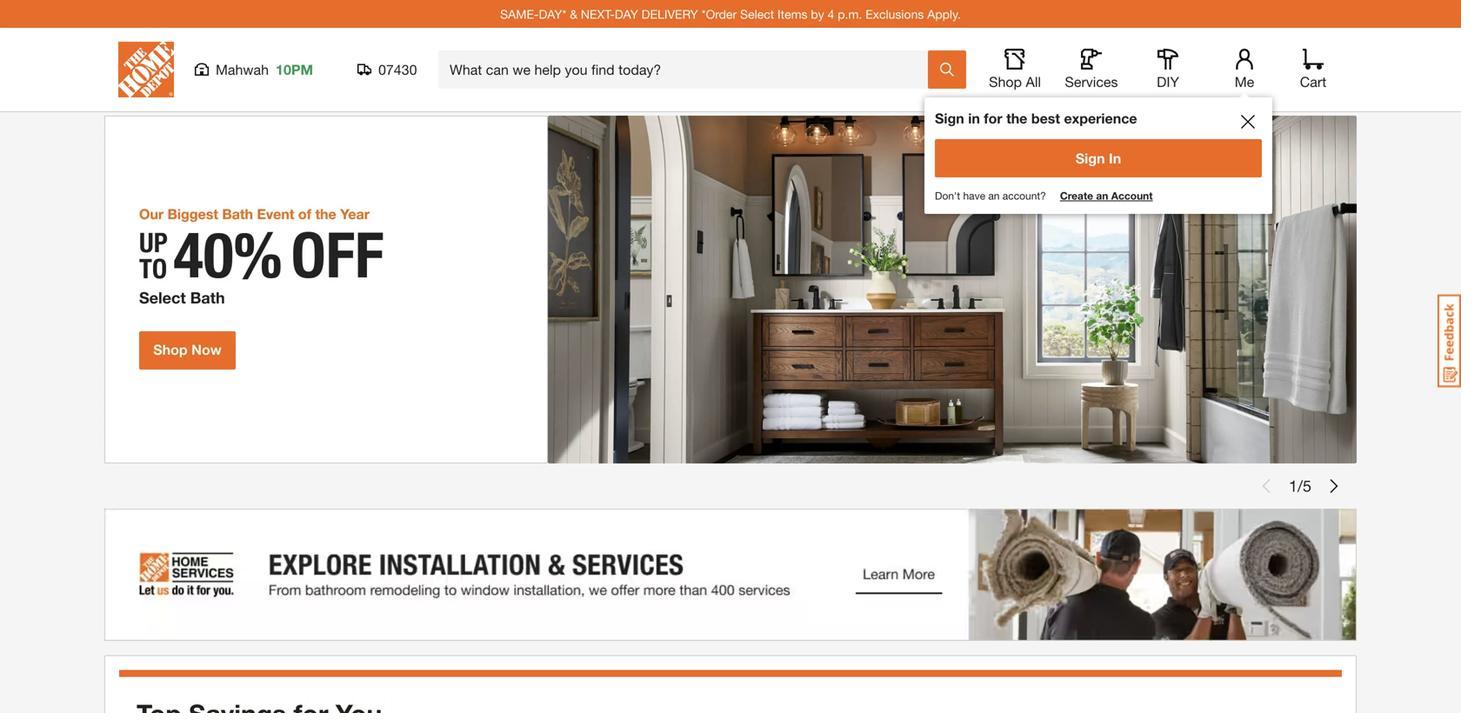 Task type: vqa. For each thing, say whether or not it's contained in the screenshot.
5
yes



Task type: locate. For each thing, give the bounding box(es) containing it.
sign
[[935, 110, 965, 127], [1076, 150, 1105, 167]]

1 horizontal spatial sign
[[1076, 150, 1105, 167]]

sign inside sign in link
[[1076, 150, 1105, 167]]

an inside create an account link
[[1097, 190, 1109, 202]]

next-
[[581, 7, 615, 21]]

select
[[740, 7, 774, 21]]

sign in link
[[935, 139, 1262, 177]]

cart
[[1301, 74, 1327, 90]]

an right create
[[1097, 190, 1109, 202]]

1 vertical spatial sign
[[1076, 150, 1105, 167]]

create an account
[[1060, 190, 1153, 202]]

same-day* & next-day delivery *order select items by 4 p.m. exclusions apply.
[[500, 7, 961, 21]]

items
[[778, 7, 808, 21]]

by
[[811, 7, 825, 21]]

sign in for the best experience
[[935, 110, 1138, 127]]

next slide image
[[1328, 479, 1342, 493]]

delivery
[[642, 7, 698, 21]]

cart link
[[1295, 49, 1333, 90]]

in
[[1109, 150, 1122, 167]]

create
[[1060, 190, 1094, 202]]

shop all button
[[988, 49, 1043, 90]]

5
[[1303, 477, 1312, 495]]

have
[[964, 190, 986, 202]]

mahwah 10pm
[[216, 61, 313, 78]]

0 horizontal spatial sign
[[935, 110, 965, 127]]

feedback link image
[[1438, 294, 1462, 388]]

0 horizontal spatial an
[[989, 190, 1000, 202]]

2 an from the left
[[1097, 190, 1109, 202]]

create an account link
[[1060, 188, 1153, 204]]

an right have
[[989, 190, 1000, 202]]

diy
[[1157, 74, 1180, 90]]

07430
[[378, 61, 417, 78]]

don't have an account?
[[935, 190, 1047, 202]]

0 vertical spatial sign
[[935, 110, 965, 127]]

diy button
[[1141, 49, 1196, 90]]

sign for sign in for the best experience
[[935, 110, 965, 127]]

&
[[570, 7, 578, 21]]

an
[[989, 190, 1000, 202], [1097, 190, 1109, 202]]

1 horizontal spatial an
[[1097, 190, 1109, 202]]

apply.
[[928, 7, 961, 21]]

What can we help you find today? search field
[[450, 51, 927, 88]]

day*
[[539, 7, 567, 21]]

07430 button
[[358, 61, 418, 78]]

account
[[1112, 190, 1153, 202]]

this is the first slide image
[[1260, 479, 1274, 493]]

me
[[1235, 74, 1255, 90]]

same-
[[500, 7, 539, 21]]

account?
[[1003, 190, 1047, 202]]



Task type: describe. For each thing, give the bounding box(es) containing it.
don't
[[935, 190, 961, 202]]

p.m.
[[838, 7, 863, 21]]

1 an from the left
[[989, 190, 1000, 202]]

experience
[[1064, 110, 1138, 127]]

for
[[984, 110, 1003, 127]]

sign for sign in
[[1076, 150, 1105, 167]]

*order
[[702, 7, 737, 21]]

/
[[1298, 477, 1303, 495]]

all
[[1026, 74, 1041, 90]]

4
[[828, 7, 835, 21]]

exclusions
[[866, 7, 924, 21]]

up to 45% off select tools & accessories image
[[104, 116, 1357, 464]]

sponsored banner image
[[104, 509, 1357, 641]]

day
[[615, 7, 638, 21]]

in
[[969, 110, 980, 127]]

shop all
[[989, 74, 1041, 90]]

10pm
[[276, 61, 313, 78]]

1 / 5
[[1289, 477, 1312, 495]]

mahwah
[[216, 61, 269, 78]]

close image
[[1242, 115, 1255, 129]]

services
[[1065, 74, 1118, 90]]

the
[[1007, 110, 1028, 127]]

sign in
[[1076, 150, 1122, 167]]

best
[[1032, 110, 1061, 127]]

me button
[[1217, 49, 1273, 90]]

shop
[[989, 74, 1022, 90]]

1
[[1289, 477, 1298, 495]]

the home depot logo image
[[118, 42, 174, 97]]

services button
[[1064, 49, 1120, 90]]



